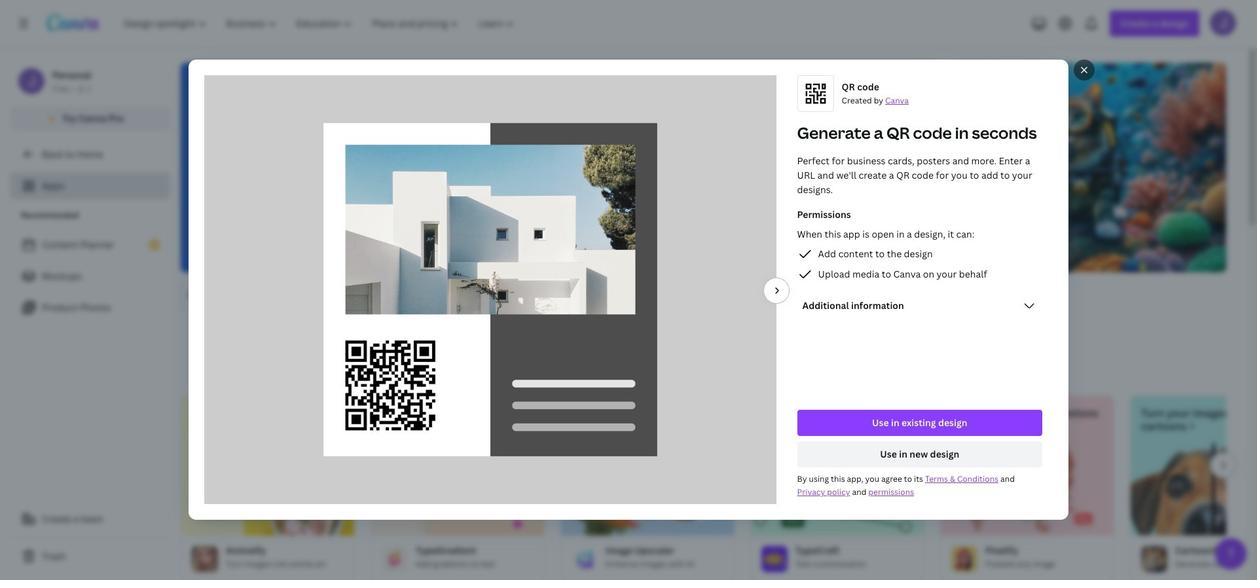 Task type: locate. For each thing, give the bounding box(es) containing it.
typecraft image
[[751, 443, 924, 536], [762, 546, 788, 572]]

0 vertical spatial cartoonify image
[[1131, 443, 1257, 536]]

0 vertical spatial image upscaler image
[[561, 443, 734, 536]]

0 vertical spatial typecraft image
[[751, 443, 924, 536]]

animeify image
[[181, 443, 354, 536], [192, 546, 218, 572]]

Input field to search for apps search field
[[207, 284, 408, 308]]

typegradient image
[[371, 443, 544, 536]]

cartoonify image
[[1131, 443, 1257, 536], [1141, 546, 1168, 572]]

1 vertical spatial cartoonify image
[[1141, 546, 1168, 572]]

list
[[10, 232, 170, 321], [797, 246, 1042, 282]]

pixelify image
[[951, 546, 978, 572]]

image upscaler image
[[561, 443, 734, 536], [572, 546, 598, 572]]

1 horizontal spatial list
[[797, 246, 1042, 282]]

1 vertical spatial animeify image
[[192, 546, 218, 572]]

1 vertical spatial typecraft image
[[762, 546, 788, 572]]



Task type: describe. For each thing, give the bounding box(es) containing it.
0 vertical spatial animeify image
[[181, 443, 354, 536]]

pixelify image
[[941, 443, 1114, 536]]

0 horizontal spatial list
[[10, 232, 170, 321]]

1 vertical spatial image upscaler image
[[572, 546, 598, 572]]

an image with a cursor next to a text box containing the prompt "a cat going scuba diving" to generate an image. the generated image of a cat doing scuba diving is behind the text box. image
[[854, 63, 1226, 272]]

typegradient image
[[382, 546, 408, 572]]

top level navigation element
[[115, 10, 526, 37]]



Task type: vqa. For each thing, say whether or not it's contained in the screenshot.
the 224 templates
no



